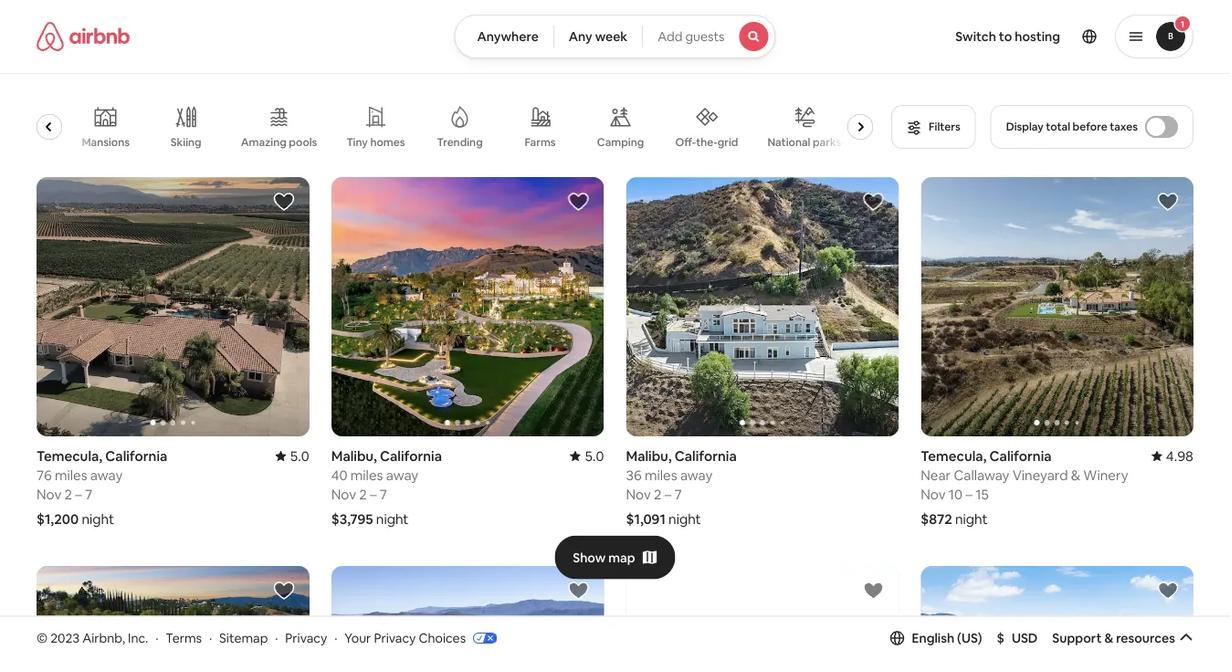 Task type: vqa. For each thing, say whether or not it's contained in the screenshot.
second "5.0"
yes



Task type: describe. For each thing, give the bounding box(es) containing it.
your
[[345, 630, 371, 647]]

5.0 out of 5 average rating image for temecula, california 76 miles away nov 2 – 7 $1,200 night
[[275, 447, 310, 465]]

amazing pools
[[241, 135, 317, 149]]

away for 40 miles away
[[386, 466, 419, 484]]

english (us)
[[912, 630, 983, 647]]

$1,200
[[37, 510, 79, 528]]

switch to hosting link
[[945, 17, 1072, 56]]

© 2023 airbnb, inc. ·
[[37, 630, 158, 647]]

your privacy choices
[[345, 630, 466, 647]]

to
[[999, 28, 1013, 45]]

36
[[626, 466, 642, 484]]

temecula, california near callaway vineyard & winery nov 10 – 15 $872 night
[[921, 447, 1129, 528]]

temecula, for miles
[[37, 447, 102, 465]]

©
[[37, 630, 48, 647]]

15
[[976, 485, 989, 503]]

1
[[1181, 18, 1185, 30]]

miles for 76
[[55, 466, 87, 484]]

add
[[658, 28, 683, 45]]

amazing
[[241, 135, 287, 149]]

add to wishlist: malibu, california image for 36 miles away
[[863, 191, 885, 213]]

camping
[[597, 135, 644, 149]]

1 horizontal spatial &
[[1105, 630, 1114, 647]]

tiny
[[347, 135, 368, 149]]

$872
[[921, 510, 953, 528]]

homes
[[370, 135, 405, 149]]

your privacy choices link
[[345, 630, 497, 648]]

40
[[331, 466, 348, 484]]

guests
[[686, 28, 725, 45]]

– for $1,200
[[75, 485, 82, 503]]

anywhere
[[477, 28, 539, 45]]

miles for 40
[[351, 466, 383, 484]]

night for $1,200
[[82, 510, 114, 528]]

away for 76 miles away
[[90, 466, 123, 484]]

temecula, california 76 miles away nov 2 – 7 $1,200 night
[[37, 447, 167, 528]]

total
[[1046, 120, 1071, 134]]

display
[[1007, 120, 1044, 134]]

near
[[921, 466, 951, 484]]

4 · from the left
[[335, 630, 338, 647]]

night for $3,795
[[376, 510, 409, 528]]

malibu, for 40
[[331, 447, 377, 465]]

nov for 40
[[331, 485, 356, 503]]

any week
[[569, 28, 628, 45]]

1 privacy from the left
[[285, 630, 327, 647]]

trending
[[437, 135, 483, 149]]

california for malibu, california 40 miles away nov 2 – 7 $3,795 night
[[380, 447, 442, 465]]

support & resources button
[[1053, 630, 1194, 647]]

nov for 36
[[626, 485, 651, 503]]

2 privacy from the left
[[374, 630, 416, 647]]

1 · from the left
[[155, 630, 158, 647]]

– for $1,091
[[665, 485, 672, 503]]

omg!
[[11, 135, 40, 149]]

10
[[949, 485, 963, 503]]

76
[[37, 466, 52, 484]]

group containing off-the-grid
[[0, 91, 881, 163]]

anywhere button
[[454, 15, 554, 58]]

english (us) button
[[890, 630, 983, 647]]

off-the-grid
[[676, 135, 739, 149]]

– for $3,795
[[370, 485, 377, 503]]

before
[[1073, 120, 1108, 134]]

mansions
[[82, 135, 130, 149]]

add to wishlist: fallbrook, california image
[[1158, 580, 1180, 602]]

grid
[[718, 135, 739, 149]]

off-
[[676, 135, 696, 149]]

4.98 out of 5 average rating image
[[1152, 447, 1194, 465]]

add guests button
[[643, 15, 776, 58]]

show
[[573, 550, 606, 566]]

callaway
[[954, 466, 1010, 484]]

7 for $1,200
[[85, 485, 92, 503]]

switch to hosting
[[956, 28, 1061, 45]]

2 for $3,795
[[359, 485, 367, 503]]

hosting
[[1015, 28, 1061, 45]]

nov for 76
[[37, 485, 61, 503]]

1 button
[[1116, 15, 1194, 58]]

map
[[609, 550, 636, 566]]

winery
[[1084, 466, 1129, 484]]

5.0 for malibu, california 40 miles away nov 2 – 7 $3,795 night
[[585, 447, 604, 465]]

switch
[[956, 28, 997, 45]]

filters button
[[892, 105, 976, 149]]

night inside the temecula, california near callaway vineyard & winery nov 10 – 15 $872 night
[[956, 510, 988, 528]]

sitemap
[[219, 630, 268, 647]]

3 · from the left
[[275, 630, 278, 647]]



Task type: locate. For each thing, give the bounding box(es) containing it.
7 inside temecula, california 76 miles away nov 2 – 7 $1,200 night
[[85, 485, 92, 503]]

away inside malibu, california 40 miles away nov 2 – 7 $3,795 night
[[386, 466, 419, 484]]

$3,795
[[331, 510, 373, 528]]

add to wishlist: temecula, california image
[[273, 191, 295, 213], [1158, 191, 1180, 213], [273, 580, 295, 602], [568, 580, 590, 602]]

miles inside malibu, california 40 miles away nov 2 – 7 $3,795 night
[[351, 466, 383, 484]]

profile element
[[798, 0, 1194, 73]]

show map
[[573, 550, 636, 566]]

support & resources
[[1053, 630, 1176, 647]]

night right $3,795
[[376, 510, 409, 528]]

farms
[[525, 135, 556, 149]]

2 inside temecula, california 76 miles away nov 2 – 7 $1,200 night
[[64, 485, 72, 503]]

– inside malibu, california 36 miles away nov 2 – 7 $1,091 night
[[665, 485, 672, 503]]

add to wishlist: malibu, california image
[[568, 191, 590, 213], [863, 191, 885, 213]]

malibu, up the 40
[[331, 447, 377, 465]]

california inside malibu, california 40 miles away nov 2 – 7 $3,795 night
[[380, 447, 442, 465]]

None search field
[[454, 15, 776, 58]]

0 horizontal spatial away
[[90, 466, 123, 484]]

nov down near
[[921, 485, 946, 503]]

choices
[[419, 630, 466, 647]]

· right terms in the bottom of the page
[[209, 630, 212, 647]]

2 5.0 out of 5 average rating image from the left
[[570, 447, 604, 465]]

2 california from the left
[[380, 447, 442, 465]]

1 nov from the left
[[37, 485, 61, 503]]

night right $1,200
[[82, 510, 114, 528]]

3 away from the left
[[681, 466, 713, 484]]

0 horizontal spatial 7
[[85, 485, 92, 503]]

nov inside malibu, california 36 miles away nov 2 – 7 $1,091 night
[[626, 485, 651, 503]]

miles right 76
[[55, 466, 87, 484]]

– left 15
[[966, 485, 973, 503]]

national parks
[[768, 135, 842, 149]]

2 inside malibu, california 40 miles away nov 2 – 7 $3,795 night
[[359, 485, 367, 503]]

3 night from the left
[[669, 510, 701, 528]]

pools
[[289, 135, 317, 149]]

$ usd
[[997, 630, 1038, 647]]

1 7 from the left
[[85, 485, 92, 503]]

2 – from the left
[[370, 485, 377, 503]]

california inside the temecula, california near callaway vineyard & winery nov 10 – 15 $872 night
[[990, 447, 1052, 465]]

any
[[569, 28, 593, 45]]

night inside malibu, california 40 miles away nov 2 – 7 $3,795 night
[[376, 510, 409, 528]]

terms
[[166, 630, 202, 647]]

nov inside the temecula, california near callaway vineyard & winery nov 10 – 15 $872 night
[[921, 485, 946, 503]]

· right the inc. at the left of page
[[155, 630, 158, 647]]

malibu,
[[331, 447, 377, 465], [626, 447, 672, 465]]

1 5.0 out of 5 average rating image from the left
[[275, 447, 310, 465]]

0 horizontal spatial privacy
[[285, 630, 327, 647]]

& left winery
[[1072, 466, 1081, 484]]

& right support
[[1105, 630, 1114, 647]]

california
[[105, 447, 167, 465], [380, 447, 442, 465], [675, 447, 737, 465], [990, 447, 1052, 465]]

week
[[595, 28, 628, 45]]

english
[[912, 630, 955, 647]]

(us)
[[958, 630, 983, 647]]

2023
[[50, 630, 80, 647]]

1 vertical spatial &
[[1105, 630, 1114, 647]]

support
[[1053, 630, 1102, 647]]

california for temecula, california near callaway vineyard & winery nov 10 – 15 $872 night
[[990, 447, 1052, 465]]

1 horizontal spatial 5.0
[[585, 447, 604, 465]]

2 horizontal spatial miles
[[645, 466, 678, 484]]

– inside malibu, california 40 miles away nov 2 – 7 $3,795 night
[[370, 485, 377, 503]]

skiing
[[171, 135, 202, 149]]

the-
[[696, 135, 718, 149]]

1 – from the left
[[75, 485, 82, 503]]

1 horizontal spatial away
[[386, 466, 419, 484]]

temecula, for callaway
[[921, 447, 987, 465]]

night right $1,091
[[669, 510, 701, 528]]

0 horizontal spatial malibu,
[[331, 447, 377, 465]]

away inside malibu, california 36 miles away nov 2 – 7 $1,091 night
[[681, 466, 713, 484]]

away right the 40
[[386, 466, 419, 484]]

sitemap link
[[219, 630, 268, 647]]

5.0
[[290, 447, 310, 465], [585, 447, 604, 465]]

california for temecula, california 76 miles away nov 2 – 7 $1,200 night
[[105, 447, 167, 465]]

add guests
[[658, 28, 725, 45]]

temecula, inside temecula, california 76 miles away nov 2 – 7 $1,200 night
[[37, 447, 102, 465]]

$
[[997, 630, 1005, 647]]

2 miles from the left
[[351, 466, 383, 484]]

0 vertical spatial &
[[1072, 466, 1081, 484]]

4 – from the left
[[966, 485, 973, 503]]

7 inside malibu, california 36 miles away nov 2 – 7 $1,091 night
[[675, 485, 682, 503]]

3 california from the left
[[675, 447, 737, 465]]

1 horizontal spatial temecula,
[[921, 447, 987, 465]]

1 horizontal spatial 7
[[380, 485, 387, 503]]

4 night from the left
[[956, 510, 988, 528]]

– inside temecula, california 76 miles away nov 2 – 7 $1,200 night
[[75, 485, 82, 503]]

malibu, california 40 miles away nov 2 – 7 $3,795 night
[[331, 447, 442, 528]]

3 – from the left
[[665, 485, 672, 503]]

nov inside malibu, california 40 miles away nov 2 – 7 $3,795 night
[[331, 485, 356, 503]]

night inside temecula, california 76 miles away nov 2 – 7 $1,200 night
[[82, 510, 114, 528]]

0 horizontal spatial miles
[[55, 466, 87, 484]]

malibu, for 36
[[626, 447, 672, 465]]

5.0 out of 5 average rating image
[[275, 447, 310, 465], [570, 447, 604, 465]]

night inside malibu, california 36 miles away nov 2 – 7 $1,091 night
[[669, 510, 701, 528]]

resources
[[1117, 630, 1176, 647]]

california inside temecula, california 76 miles away nov 2 – 7 $1,200 night
[[105, 447, 167, 465]]

terms · sitemap · privacy ·
[[166, 630, 338, 647]]

2 7 from the left
[[380, 485, 387, 503]]

add to wishlist: temecula, california image
[[863, 580, 885, 602]]

parks
[[813, 135, 842, 149]]

2 add to wishlist: malibu, california image from the left
[[863, 191, 885, 213]]

3 nov from the left
[[626, 485, 651, 503]]

privacy
[[285, 630, 327, 647], [374, 630, 416, 647]]

miles for 36
[[645, 466, 678, 484]]

privacy left your
[[285, 630, 327, 647]]

0 horizontal spatial &
[[1072, 466, 1081, 484]]

privacy link
[[285, 630, 327, 647]]

nov down 36
[[626, 485, 651, 503]]

1 horizontal spatial 5.0 out of 5 average rating image
[[570, 447, 604, 465]]

2 up $3,795
[[359, 485, 367, 503]]

night for $1,091
[[669, 510, 701, 528]]

miles right the 40
[[351, 466, 383, 484]]

7 for $3,795
[[380, 485, 387, 503]]

0 horizontal spatial add to wishlist: malibu, california image
[[568, 191, 590, 213]]

4 nov from the left
[[921, 485, 946, 503]]

2 up $1,091
[[654, 485, 662, 503]]

vineyard
[[1013, 466, 1069, 484]]

2 · from the left
[[209, 630, 212, 647]]

1 temecula, from the left
[[37, 447, 102, 465]]

malibu, up 36
[[626, 447, 672, 465]]

miles
[[55, 466, 87, 484], [351, 466, 383, 484], [645, 466, 678, 484]]

0 horizontal spatial 5.0 out of 5 average rating image
[[275, 447, 310, 465]]

&
[[1072, 466, 1081, 484], [1105, 630, 1114, 647]]

nov down 76
[[37, 485, 61, 503]]

miles inside malibu, california 36 miles away nov 2 – 7 $1,091 night
[[645, 466, 678, 484]]

1 horizontal spatial privacy
[[374, 630, 416, 647]]

miles right 36
[[645, 466, 678, 484]]

any week button
[[554, 15, 643, 58]]

2 for $1,200
[[64, 485, 72, 503]]

malibu, inside malibu, california 36 miles away nov 2 – 7 $1,091 night
[[626, 447, 672, 465]]

–
[[75, 485, 82, 503], [370, 485, 377, 503], [665, 485, 672, 503], [966, 485, 973, 503]]

2 inside malibu, california 36 miles away nov 2 – 7 $1,091 night
[[654, 485, 662, 503]]

3 2 from the left
[[654, 485, 662, 503]]

& inside the temecula, california near callaway vineyard & winery nov 10 – 15 $872 night
[[1072, 466, 1081, 484]]

nov down the 40
[[331, 485, 356, 503]]

4.98
[[1167, 447, 1194, 465]]

temecula, up near
[[921, 447, 987, 465]]

7 inside malibu, california 40 miles away nov 2 – 7 $3,795 night
[[380, 485, 387, 503]]

1 horizontal spatial miles
[[351, 466, 383, 484]]

national
[[768, 135, 811, 149]]

inc.
[[128, 630, 148, 647]]

1 away from the left
[[90, 466, 123, 484]]

california inside malibu, california 36 miles away nov 2 – 7 $1,091 night
[[675, 447, 737, 465]]

5.0 out of 5 average rating image for malibu, california 40 miles away nov 2 – 7 $3,795 night
[[570, 447, 604, 465]]

2 away from the left
[[386, 466, 419, 484]]

2 5.0 from the left
[[585, 447, 604, 465]]

1 horizontal spatial 2
[[359, 485, 367, 503]]

night
[[82, 510, 114, 528], [376, 510, 409, 528], [669, 510, 701, 528], [956, 510, 988, 528]]

1 add to wishlist: malibu, california image from the left
[[568, 191, 590, 213]]

display total before taxes
[[1007, 120, 1138, 134]]

· left privacy link
[[275, 630, 278, 647]]

· left your
[[335, 630, 338, 647]]

temecula, inside the temecula, california near callaway vineyard & winery nov 10 – 15 $872 night
[[921, 447, 987, 465]]

miles inside temecula, california 76 miles away nov 2 – 7 $1,200 night
[[55, 466, 87, 484]]

0 horizontal spatial 2
[[64, 485, 72, 503]]

night down 15
[[956, 510, 988, 528]]

5.0 for temecula, california 76 miles away nov 2 – 7 $1,200 night
[[290, 447, 310, 465]]

taxes
[[1110, 120, 1138, 134]]

2 malibu, from the left
[[626, 447, 672, 465]]

tiny homes
[[347, 135, 405, 149]]

usd
[[1012, 630, 1038, 647]]

filters
[[929, 120, 961, 134]]

·
[[155, 630, 158, 647], [209, 630, 212, 647], [275, 630, 278, 647], [335, 630, 338, 647]]

– up $3,795
[[370, 485, 377, 503]]

1 2 from the left
[[64, 485, 72, 503]]

1 miles from the left
[[55, 466, 87, 484]]

nov inside temecula, california 76 miles away nov 2 – 7 $1,200 night
[[37, 485, 61, 503]]

– up $1,091
[[665, 485, 672, 503]]

add to wishlist: malibu, california image for 40 miles away
[[568, 191, 590, 213]]

terms link
[[166, 630, 202, 647]]

2 2 from the left
[[359, 485, 367, 503]]

– inside the temecula, california near callaway vineyard & winery nov 10 – 15 $872 night
[[966, 485, 973, 503]]

away
[[90, 466, 123, 484], [386, 466, 419, 484], [681, 466, 713, 484]]

2 horizontal spatial 7
[[675, 485, 682, 503]]

airbnb,
[[82, 630, 125, 647]]

none search field containing anywhere
[[454, 15, 776, 58]]

away inside temecula, california 76 miles away nov 2 – 7 $1,200 night
[[90, 466, 123, 484]]

group
[[0, 91, 881, 163], [37, 177, 310, 437], [331, 177, 604, 437], [626, 177, 899, 437], [921, 177, 1194, 437], [37, 566, 310, 661], [331, 566, 604, 661], [626, 566, 899, 661], [921, 566, 1194, 661]]

2 temecula, from the left
[[921, 447, 987, 465]]

1 california from the left
[[105, 447, 167, 465]]

1 5.0 from the left
[[290, 447, 310, 465]]

$1,091
[[626, 510, 666, 528]]

2 night from the left
[[376, 510, 409, 528]]

1 horizontal spatial malibu,
[[626, 447, 672, 465]]

1 horizontal spatial add to wishlist: malibu, california image
[[863, 191, 885, 213]]

show map button
[[555, 536, 676, 580]]

1 malibu, from the left
[[331, 447, 377, 465]]

away right 76
[[90, 466, 123, 484]]

malibu, california 36 miles away nov 2 – 7 $1,091 night
[[626, 447, 737, 528]]

away right 36
[[681, 466, 713, 484]]

temecula,
[[37, 447, 102, 465], [921, 447, 987, 465]]

2
[[64, 485, 72, 503], [359, 485, 367, 503], [654, 485, 662, 503]]

3 7 from the left
[[675, 485, 682, 503]]

0 horizontal spatial temecula,
[[37, 447, 102, 465]]

temecula, up 76
[[37, 447, 102, 465]]

3 miles from the left
[[645, 466, 678, 484]]

– up $1,200
[[75, 485, 82, 503]]

0 horizontal spatial 5.0
[[290, 447, 310, 465]]

privacy right your
[[374, 630, 416, 647]]

2 up $1,200
[[64, 485, 72, 503]]

california for malibu, california 36 miles away nov 2 – 7 $1,091 night
[[675, 447, 737, 465]]

1 night from the left
[[82, 510, 114, 528]]

2 horizontal spatial 2
[[654, 485, 662, 503]]

nov
[[37, 485, 61, 503], [331, 485, 356, 503], [626, 485, 651, 503], [921, 485, 946, 503]]

malibu, inside malibu, california 40 miles away nov 2 – 7 $3,795 night
[[331, 447, 377, 465]]

7
[[85, 485, 92, 503], [380, 485, 387, 503], [675, 485, 682, 503]]

2 horizontal spatial away
[[681, 466, 713, 484]]

2 nov from the left
[[331, 485, 356, 503]]

4 california from the left
[[990, 447, 1052, 465]]



